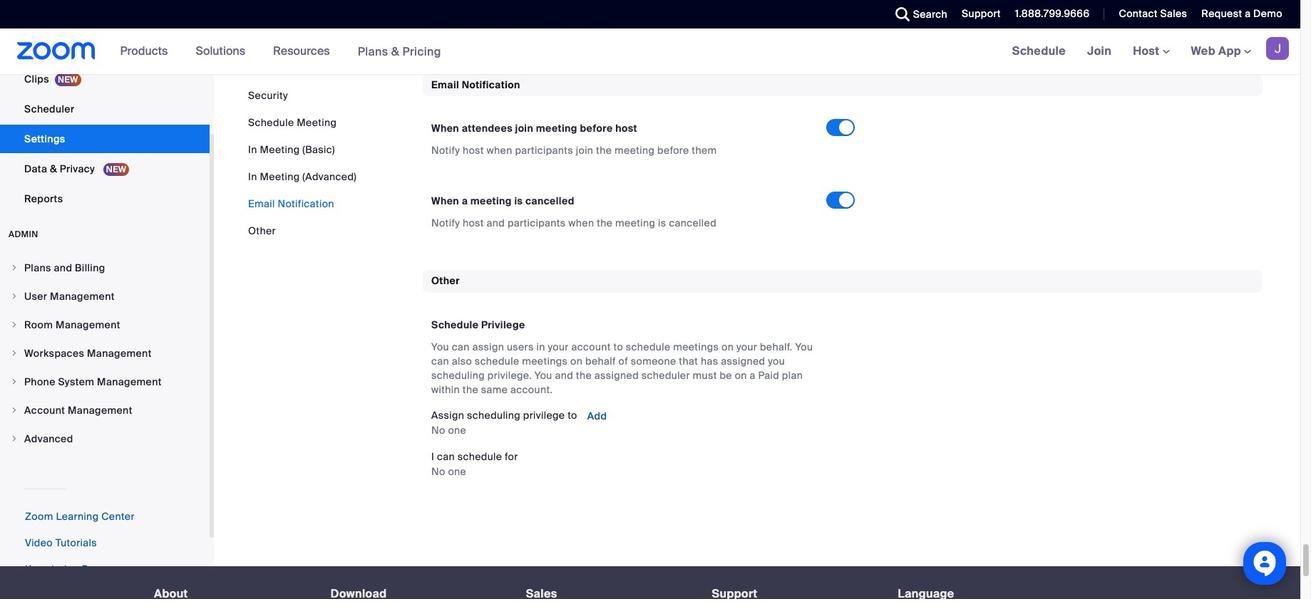 Task type: locate. For each thing, give the bounding box(es) containing it.
when attendees join meeting before host
[[432, 122, 638, 135]]

support link
[[952, 0, 1005, 29], [962, 7, 1001, 20]]

0 horizontal spatial cancelled
[[526, 195, 575, 208]]

2 notify from the top
[[432, 217, 460, 230]]

someone
[[631, 355, 677, 368]]

must
[[693, 369, 717, 382]]

add button
[[586, 410, 609, 423]]

can up 'also'
[[452, 341, 470, 354]]

1 vertical spatial schedule
[[248, 116, 294, 129]]

email notification inside menu bar
[[248, 198, 334, 210]]

3 right image from the top
[[10, 349, 19, 358]]

1 right image from the top
[[10, 321, 19, 329]]

email up other link on the top left
[[248, 198, 275, 210]]

join right attendees
[[515, 122, 534, 135]]

management up phone system management menu item
[[87, 347, 152, 360]]

to up "of"
[[614, 341, 623, 354]]

0 horizontal spatial meetings
[[522, 355, 568, 368]]

meetings up that
[[673, 341, 719, 354]]

0 horizontal spatial plans
[[24, 262, 51, 274]]

management down billing
[[50, 290, 115, 303]]

2 right image from the top
[[10, 292, 19, 301]]

2 vertical spatial schedule
[[458, 451, 502, 463]]

one down assign
[[448, 424, 467, 437]]

management inside workspaces management menu item
[[87, 347, 152, 360]]

on up be
[[722, 341, 734, 354]]

2 horizontal spatial schedule
[[1013, 44, 1066, 58]]

behalf.
[[760, 341, 793, 354]]

1 horizontal spatial join
[[576, 144, 594, 157]]

video tutorials link
[[25, 537, 97, 550]]

1 right image from the top
[[10, 264, 19, 272]]

management inside account management menu item
[[68, 404, 132, 417]]

1 vertical spatial and
[[54, 262, 72, 274]]

0 vertical spatial join
[[515, 122, 534, 135]]

be
[[720, 369, 732, 382]]

2 horizontal spatial and
[[555, 369, 574, 382]]

a inside "you can assign users in your account to schedule meetings on your behalf. you can also schedule meetings on behalf of someone that has assigned you scheduling privilege. you and the assigned scheduler must be on a paid plan within the same account."
[[750, 369, 756, 382]]

one
[[448, 424, 467, 437], [448, 466, 467, 478]]

0 vertical spatial right image
[[10, 321, 19, 329]]

schedule down 1.888.799.9666
[[1013, 44, 1066, 58]]

data
[[24, 162, 47, 175]]

assigned up be
[[721, 355, 766, 368]]

1 horizontal spatial and
[[487, 217, 505, 230]]

and down "account"
[[555, 369, 574, 382]]

1 horizontal spatial notification
[[462, 78, 520, 91]]

meetings
[[673, 341, 719, 354], [522, 355, 568, 368]]

1 horizontal spatial &
[[391, 44, 400, 59]]

schedule down assign
[[475, 355, 520, 368]]

on down "account"
[[571, 355, 583, 368]]

host for when attendees join meeting before host
[[463, 144, 484, 157]]

right image left 'account'
[[10, 406, 19, 415]]

management for room management
[[56, 319, 120, 331]]

1 vertical spatial before
[[658, 144, 689, 157]]

0 horizontal spatial notification
[[278, 198, 334, 210]]

data & privacy link
[[0, 155, 210, 183]]

in up email notification link
[[248, 170, 257, 183]]

2 vertical spatial meeting
[[260, 170, 300, 183]]

workspaces
[[24, 347, 84, 360]]

notification down in meeting (advanced)
[[278, 198, 334, 210]]

and down when a meeting is cancelled
[[487, 217, 505, 230]]

tutorials
[[55, 537, 97, 550]]

before
[[580, 122, 613, 135], [658, 144, 689, 157]]

2 vertical spatial and
[[555, 369, 574, 382]]

for
[[505, 451, 518, 463]]

right image inside workspaces management menu item
[[10, 349, 19, 358]]

1 horizontal spatial other
[[432, 275, 460, 288]]

2 vertical spatial host
[[463, 217, 484, 230]]

2 horizontal spatial you
[[796, 341, 813, 354]]

2 horizontal spatial a
[[1245, 7, 1251, 20]]

zoom learning center link
[[25, 510, 135, 523]]

2 vertical spatial on
[[735, 369, 747, 382]]

right image
[[10, 264, 19, 272], [10, 292, 19, 301], [10, 349, 19, 358], [10, 435, 19, 443]]

1 horizontal spatial on
[[722, 341, 734, 354]]

right image for account management
[[10, 406, 19, 415]]

user management menu item
[[0, 283, 210, 310]]

host
[[616, 122, 638, 135], [463, 144, 484, 157], [463, 217, 484, 230]]

participants down when a meeting is cancelled
[[508, 217, 566, 230]]

when for when a meeting is cancelled
[[432, 195, 459, 208]]

3 right image from the top
[[10, 406, 19, 415]]

right image inside plans and billing menu item
[[10, 264, 19, 272]]

solutions
[[196, 44, 245, 58]]

assign
[[432, 409, 465, 422]]

0 vertical spatial no
[[432, 424, 446, 437]]

email down pricing
[[432, 78, 459, 91]]

can inside i can schedule for no one
[[437, 451, 455, 463]]

plans inside product information navigation
[[358, 44, 388, 59]]

menu bar
[[248, 88, 357, 238]]

0 vertical spatial notification
[[462, 78, 520, 91]]

schedule
[[1013, 44, 1066, 58], [248, 116, 294, 129], [432, 319, 479, 331]]

1 vertical spatial email notification
[[248, 198, 334, 210]]

0 vertical spatial in
[[248, 143, 257, 156]]

1 horizontal spatial cancelled
[[669, 217, 717, 230]]

1.888.799.9666
[[1016, 7, 1090, 20]]

0 horizontal spatial email notification
[[248, 198, 334, 210]]

a
[[1245, 7, 1251, 20], [462, 195, 468, 208], [750, 369, 756, 382]]

2 vertical spatial can
[[437, 451, 455, 463]]

2 when from the top
[[432, 195, 459, 208]]

plans inside menu item
[[24, 262, 51, 274]]

workspaces management
[[24, 347, 152, 360]]

management for user management
[[50, 290, 115, 303]]

you
[[768, 355, 785, 368]]

& inside product information navigation
[[391, 44, 400, 59]]

account
[[24, 404, 65, 417]]

right image left phone
[[10, 378, 19, 386]]

1 no from the top
[[432, 424, 446, 437]]

0 horizontal spatial and
[[54, 262, 72, 274]]

0 vertical spatial meetings
[[673, 341, 719, 354]]

them
[[692, 144, 717, 157]]

0 vertical spatial before
[[580, 122, 613, 135]]

meeting up email notification link
[[260, 170, 300, 183]]

in
[[537, 341, 545, 354]]

center
[[101, 510, 135, 523]]

2 one from the top
[[448, 466, 467, 478]]

0 horizontal spatial to
[[568, 409, 578, 422]]

schedule inside schedule link
[[1013, 44, 1066, 58]]

meeting up '(basic)'
[[297, 116, 337, 129]]

banner
[[0, 29, 1301, 75]]

scheduling down same
[[467, 409, 521, 422]]

other element
[[423, 271, 1263, 504]]

right image inside phone system management menu item
[[10, 378, 19, 386]]

right image left advanced
[[10, 435, 19, 443]]

host up notify host when participants join the meeting before them
[[616, 122, 638, 135]]

email
[[432, 78, 459, 91], [248, 198, 275, 210]]

0 vertical spatial scheduling
[[432, 369, 485, 382]]

plans up user
[[24, 262, 51, 274]]

one down no one
[[448, 466, 467, 478]]

0 horizontal spatial assigned
[[595, 369, 639, 382]]

is
[[515, 195, 523, 208], [658, 217, 667, 230]]

0 horizontal spatial your
[[548, 341, 569, 354]]

can right the "i"
[[437, 451, 455, 463]]

join
[[1088, 44, 1112, 58]]

demo
[[1254, 7, 1283, 20]]

web app button
[[1192, 44, 1252, 58]]

3 heading from the left
[[526, 588, 687, 600]]

management up workspaces management
[[56, 319, 120, 331]]

plans and billing menu item
[[0, 254, 210, 282]]

management down phone system management menu item
[[68, 404, 132, 417]]

2 no from the top
[[432, 466, 446, 478]]

plans
[[358, 44, 388, 59], [24, 262, 51, 274]]

0 vertical spatial can
[[452, 341, 470, 354]]

product information navigation
[[110, 29, 452, 75]]

recordings link
[[0, 35, 210, 63]]

right image inside user management menu item
[[10, 292, 19, 301]]

meeting for (advanced)
[[260, 170, 300, 183]]

management inside room management "menu item"
[[56, 319, 120, 331]]

1 vertical spatial on
[[571, 355, 583, 368]]

email notification up attendees
[[432, 78, 520, 91]]

0 horizontal spatial you
[[432, 341, 449, 354]]

1 vertical spatial when
[[569, 217, 594, 230]]

& inside personal menu menu
[[50, 162, 57, 175]]

your right in
[[548, 341, 569, 354]]

i
[[432, 451, 435, 463]]

1 vertical spatial notify
[[432, 217, 460, 230]]

1 in from the top
[[248, 143, 257, 156]]

& for pricing
[[391, 44, 400, 59]]

1 horizontal spatial to
[[614, 341, 623, 354]]

assigned
[[721, 355, 766, 368], [595, 369, 639, 382]]

1 vertical spatial a
[[462, 195, 468, 208]]

no down the "i"
[[432, 466, 446, 478]]

room management
[[24, 319, 120, 331]]

plans & pricing link
[[358, 44, 441, 59], [358, 44, 441, 59]]

2 in from the top
[[248, 170, 257, 183]]

0 vertical spatial plans
[[358, 44, 388, 59]]

1 vertical spatial plans
[[24, 262, 51, 274]]

and left billing
[[54, 262, 72, 274]]

you up within
[[432, 341, 449, 354]]

host down attendees
[[463, 144, 484, 157]]

in down schedule meeting
[[248, 143, 257, 156]]

profile picture image
[[1267, 37, 1290, 60]]

no
[[432, 424, 446, 437], [432, 466, 446, 478]]

and
[[487, 217, 505, 230], [54, 262, 72, 274], [555, 369, 574, 382]]

1 notify from the top
[[432, 144, 460, 157]]

0 horizontal spatial email
[[248, 198, 275, 210]]

other up schedule privilege
[[432, 275, 460, 288]]

meeting
[[536, 122, 578, 135], [615, 144, 655, 157], [471, 195, 512, 208], [616, 217, 656, 230]]

1 horizontal spatial email notification
[[432, 78, 520, 91]]

right image left the room
[[10, 321, 19, 329]]

0 vertical spatial and
[[487, 217, 505, 230]]

0 vertical spatial one
[[448, 424, 467, 437]]

other down email notification link
[[248, 225, 276, 238]]

schedule left for
[[458, 451, 502, 463]]

1 vertical spatial &
[[50, 162, 57, 175]]

search button
[[885, 0, 952, 29]]

scheduling inside "you can assign users in your account to schedule meetings on your behalf. you can also schedule meetings on behalf of someone that has assigned you scheduling privilege. you and the assigned scheduler must be on a paid plan within the same account."
[[432, 369, 485, 382]]

knowledge base
[[25, 563, 106, 576]]

2 vertical spatial right image
[[10, 406, 19, 415]]

right image left user
[[10, 292, 19, 301]]

plans for plans and billing
[[24, 262, 51, 274]]

0 horizontal spatial schedule
[[248, 116, 294, 129]]

join link
[[1077, 29, 1123, 74]]

schedule inside i can schedule for no one
[[458, 451, 502, 463]]

scheduler
[[24, 102, 74, 115]]

users
[[507, 341, 534, 354]]

recordings
[[24, 43, 80, 55]]

0 vertical spatial notify
[[432, 144, 460, 157]]

0 vertical spatial a
[[1245, 7, 1251, 20]]

plans and billing
[[24, 262, 105, 274]]

meeting
[[297, 116, 337, 129], [260, 143, 300, 156], [260, 170, 300, 183]]

assigned down "of"
[[595, 369, 639, 382]]

schedule up someone
[[626, 341, 671, 354]]

2 your from the left
[[737, 341, 758, 354]]

on right be
[[735, 369, 747, 382]]

you up account.
[[535, 369, 553, 382]]

solutions button
[[196, 29, 252, 74]]

1 vertical spatial host
[[463, 144, 484, 157]]

you
[[432, 341, 449, 354], [796, 341, 813, 354], [535, 369, 553, 382]]

1 vertical spatial other
[[432, 275, 460, 288]]

0 vertical spatial email
[[432, 78, 459, 91]]

when a meeting is cancelled
[[432, 195, 575, 208]]

can for you
[[452, 341, 470, 354]]

meetings navigation
[[1002, 29, 1301, 75]]

1 horizontal spatial you
[[535, 369, 553, 382]]

menu bar containing security
[[248, 88, 357, 238]]

advanced menu item
[[0, 426, 210, 453]]

0 vertical spatial schedule
[[1013, 44, 1066, 58]]

1 vertical spatial is
[[658, 217, 667, 230]]

before up notify host when participants join the meeting before them
[[580, 122, 613, 135]]

& left pricing
[[391, 44, 400, 59]]

right image inside account management menu item
[[10, 406, 19, 415]]

1 vertical spatial cancelled
[[669, 217, 717, 230]]

on
[[722, 341, 734, 354], [571, 355, 583, 368], [735, 369, 747, 382]]

participants
[[515, 144, 573, 157], [508, 217, 566, 230]]

(advanced)
[[303, 170, 357, 183]]

0 horizontal spatial other
[[248, 225, 276, 238]]

1 when from the top
[[432, 122, 459, 135]]

in for in meeting (basic)
[[248, 143, 257, 156]]

resources
[[273, 44, 330, 58]]

your left behalf.
[[737, 341, 758, 354]]

4 right image from the top
[[10, 435, 19, 443]]

1 horizontal spatial your
[[737, 341, 758, 354]]

admin
[[9, 229, 38, 240]]

0 vertical spatial when
[[432, 122, 459, 135]]

0 vertical spatial is
[[515, 195, 523, 208]]

your
[[548, 341, 569, 354], [737, 341, 758, 354]]

plans left pricing
[[358, 44, 388, 59]]

right image
[[10, 321, 19, 329], [10, 378, 19, 386], [10, 406, 19, 415]]

plan
[[782, 369, 803, 382]]

1 horizontal spatial email
[[432, 78, 459, 91]]

0 vertical spatial participants
[[515, 144, 573, 157]]

in meeting (basic)
[[248, 143, 335, 156]]

1 vertical spatial when
[[432, 195, 459, 208]]

no down assign
[[432, 424, 446, 437]]

paid
[[759, 369, 780, 382]]

0 horizontal spatial a
[[462, 195, 468, 208]]

management inside user management menu item
[[50, 290, 115, 303]]

host down when a meeting is cancelled
[[463, 217, 484, 230]]

contact
[[1119, 7, 1158, 20]]

schedule privilege
[[432, 319, 525, 331]]

meetings down in
[[522, 355, 568, 368]]

0 vertical spatial &
[[391, 44, 400, 59]]

scheduling
[[432, 369, 485, 382], [467, 409, 521, 422]]

2 vertical spatial schedule
[[432, 319, 479, 331]]

right image down admin
[[10, 264, 19, 272]]

admin menu menu
[[0, 254, 210, 454]]

banner containing products
[[0, 29, 1301, 75]]

1.888.799.9666 button up join
[[1005, 0, 1094, 29]]

you right behalf.
[[796, 341, 813, 354]]

join down when attendees join meeting before host at the top of page
[[576, 144, 594, 157]]

0 horizontal spatial on
[[571, 355, 583, 368]]

right image inside room management "menu item"
[[10, 321, 19, 329]]

& right data
[[50, 162, 57, 175]]

1 horizontal spatial assigned
[[721, 355, 766, 368]]

management down workspaces management menu item
[[97, 376, 162, 389]]

notification up attendees
[[462, 78, 520, 91]]

scheduling down 'also'
[[432, 369, 485, 382]]

privilege.
[[488, 369, 532, 382]]

schedule inside other element
[[432, 319, 479, 331]]

before left them
[[658, 144, 689, 157]]

heading
[[154, 588, 305, 600], [331, 588, 501, 600], [526, 588, 687, 600], [712, 588, 873, 600]]

participants for meeting
[[515, 144, 573, 157]]

to left add
[[568, 409, 578, 422]]

schedule down security
[[248, 116, 294, 129]]

other inside other element
[[432, 275, 460, 288]]

1 vertical spatial no
[[432, 466, 446, 478]]

email notification
[[432, 78, 520, 91], [248, 198, 334, 210]]

0 vertical spatial to
[[614, 341, 623, 354]]

0 vertical spatial assigned
[[721, 355, 766, 368]]

to inside "you can assign users in your account to schedule meetings on your behalf. you can also schedule meetings on behalf of someone that has assigned you scheduling privilege. you and the assigned scheduler must be on a paid plan within the same account."
[[614, 341, 623, 354]]

1 horizontal spatial meetings
[[673, 341, 719, 354]]

right image left workspaces
[[10, 349, 19, 358]]

user
[[24, 290, 47, 303]]

1 vertical spatial can
[[432, 355, 449, 368]]

user management
[[24, 290, 115, 303]]

schedule inside menu bar
[[248, 116, 294, 129]]

1 heading from the left
[[154, 588, 305, 600]]

and inside "you can assign users in your account to schedule meetings on your behalf. you can also schedule meetings on behalf of someone that has assigned you scheduling privilege. you and the assigned scheduler must be on a paid plan within the same account."
[[555, 369, 574, 382]]

0 horizontal spatial when
[[487, 144, 513, 157]]

management
[[50, 290, 115, 303], [56, 319, 120, 331], [87, 347, 152, 360], [97, 376, 162, 389], [68, 404, 132, 417]]

email notification down in meeting (advanced)
[[248, 198, 334, 210]]

1 horizontal spatial is
[[658, 217, 667, 230]]

meeting down schedule meeting
[[260, 143, 300, 156]]

schedule up 'also'
[[432, 319, 479, 331]]

participants down when attendees join meeting before host at the top of page
[[515, 144, 573, 157]]

to
[[614, 341, 623, 354], [568, 409, 578, 422]]

2 right image from the top
[[10, 378, 19, 386]]

can left 'also'
[[432, 355, 449, 368]]



Task type: describe. For each thing, give the bounding box(es) containing it.
1 vertical spatial meetings
[[522, 355, 568, 368]]

knowledge base link
[[25, 563, 106, 576]]

web
[[1192, 44, 1216, 58]]

notes
[[24, 13, 53, 25]]

email notification link
[[248, 198, 334, 210]]

1.888.799.9666 button up schedule link
[[1016, 7, 1090, 20]]

management for workspaces management
[[87, 347, 152, 360]]

phone system management
[[24, 376, 162, 389]]

reports link
[[0, 185, 210, 213]]

billing
[[75, 262, 105, 274]]

1 one from the top
[[448, 424, 467, 437]]

account.
[[511, 384, 553, 396]]

assign
[[472, 341, 504, 354]]

schedule for schedule meeting
[[248, 116, 294, 129]]

add
[[587, 410, 607, 423]]

1 your from the left
[[548, 341, 569, 354]]

0 vertical spatial other
[[248, 225, 276, 238]]

video
[[25, 537, 53, 550]]

learning
[[56, 510, 99, 523]]

one inside i can schedule for no one
[[448, 466, 467, 478]]

security
[[248, 89, 288, 102]]

0 vertical spatial schedule
[[626, 341, 671, 354]]

management for account management
[[68, 404, 132, 417]]

also
[[452, 355, 472, 368]]

within
[[432, 384, 460, 396]]

video tutorials
[[25, 537, 97, 550]]

0 horizontal spatial is
[[515, 195, 523, 208]]

participants for is
[[508, 217, 566, 230]]

account management menu item
[[0, 397, 210, 424]]

(basic)
[[303, 143, 335, 156]]

2 heading from the left
[[331, 588, 501, 600]]

i can schedule for no one
[[432, 451, 518, 478]]

1 vertical spatial schedule
[[475, 355, 520, 368]]

email notification element
[[423, 74, 1263, 248]]

and inside menu item
[[54, 262, 72, 274]]

0 vertical spatial meeting
[[297, 116, 337, 129]]

sales
[[1161, 7, 1188, 20]]

request
[[1202, 7, 1243, 20]]

schedule meeting
[[248, 116, 337, 129]]

app
[[1219, 44, 1242, 58]]

host
[[1133, 44, 1163, 58]]

knowledge
[[25, 563, 79, 576]]

0 vertical spatial when
[[487, 144, 513, 157]]

host button
[[1133, 44, 1170, 58]]

support
[[962, 7, 1001, 20]]

you can assign users in your account to schedule meetings on your behalf. you can also schedule meetings on behalf of someone that has assigned you scheduling privilege. you and the assigned scheduler must be on a paid plan within the same account.
[[432, 341, 813, 396]]

right image for room management
[[10, 321, 19, 329]]

0 horizontal spatial join
[[515, 122, 534, 135]]

notify for notify host when participants join the meeting before them
[[432, 144, 460, 157]]

management inside phone system management menu item
[[97, 376, 162, 389]]

request a demo
[[1202, 7, 1283, 20]]

privacy
[[60, 162, 95, 175]]

1 horizontal spatial before
[[658, 144, 689, 157]]

right image for plans
[[10, 264, 19, 272]]

in meeting (advanced) link
[[248, 170, 357, 183]]

schedule link
[[1002, 29, 1077, 74]]

zoom logo image
[[17, 42, 95, 60]]

pricing
[[403, 44, 441, 59]]

personal menu menu
[[0, 0, 210, 214]]

privilege
[[523, 409, 565, 422]]

1 vertical spatial assigned
[[595, 369, 639, 382]]

2 horizontal spatial on
[[735, 369, 747, 382]]

that
[[679, 355, 698, 368]]

clips link
[[0, 65, 210, 93]]

notification inside email notification element
[[462, 78, 520, 91]]

no inside i can schedule for no one
[[432, 466, 446, 478]]

same
[[481, 384, 508, 396]]

account management
[[24, 404, 132, 417]]

scheduler
[[642, 369, 690, 382]]

notify for notify host and participants when the meeting is cancelled
[[432, 217, 460, 230]]

attendees
[[462, 122, 513, 135]]

notification inside menu bar
[[278, 198, 334, 210]]

schedule for schedule privilege
[[432, 319, 479, 331]]

products button
[[120, 29, 174, 74]]

notify host when participants join the meeting before them
[[432, 144, 717, 157]]

products
[[120, 44, 168, 58]]

privilege
[[481, 319, 525, 331]]

0 vertical spatial email notification
[[432, 78, 520, 91]]

0 vertical spatial on
[[722, 341, 734, 354]]

1 vertical spatial to
[[568, 409, 578, 422]]

1 vertical spatial email
[[248, 198, 275, 210]]

account
[[572, 341, 611, 354]]

settings
[[24, 132, 65, 145]]

has
[[701, 355, 719, 368]]

schedule for schedule
[[1013, 44, 1066, 58]]

4 heading from the left
[[712, 588, 873, 600]]

host for when a meeting is cancelled
[[463, 217, 484, 230]]

scheduler link
[[0, 95, 210, 123]]

phone
[[24, 376, 55, 389]]

a for meeting
[[462, 195, 468, 208]]

resources button
[[273, 29, 336, 74]]

zoom learning center
[[25, 510, 135, 523]]

in for in meeting (advanced)
[[248, 170, 257, 183]]

phone system management menu item
[[0, 369, 210, 396]]

meeting for (basic)
[[260, 143, 300, 156]]

notify host and participants when the meeting is cancelled
[[432, 217, 717, 230]]

clips
[[24, 73, 49, 85]]

base
[[82, 563, 106, 576]]

search
[[913, 8, 948, 21]]

in meeting (advanced)
[[248, 170, 357, 183]]

room management menu item
[[0, 311, 210, 339]]

1 horizontal spatial when
[[569, 217, 594, 230]]

plans & pricing
[[358, 44, 441, 59]]

zoom
[[25, 510, 53, 523]]

0 horizontal spatial before
[[580, 122, 613, 135]]

of
[[619, 355, 628, 368]]

a for demo
[[1245, 7, 1251, 20]]

1 vertical spatial join
[[576, 144, 594, 157]]

contact sales
[[1119, 7, 1188, 20]]

system
[[58, 376, 94, 389]]

plans for plans & pricing
[[358, 44, 388, 59]]

0 vertical spatial host
[[616, 122, 638, 135]]

right image for phone system management
[[10, 378, 19, 386]]

security link
[[248, 89, 288, 102]]

data & privacy
[[24, 162, 98, 175]]

0 vertical spatial cancelled
[[526, 195, 575, 208]]

when for when attendees join meeting before host
[[432, 122, 459, 135]]

room
[[24, 319, 53, 331]]

can for i
[[437, 451, 455, 463]]

right image inside the advanced menu item
[[10, 435, 19, 443]]

assign scheduling privilege to
[[432, 409, 580, 422]]

notes link
[[0, 5, 210, 33]]

and inside email notification element
[[487, 217, 505, 230]]

in meeting (basic) link
[[248, 143, 335, 156]]

& for privacy
[[50, 162, 57, 175]]

1 vertical spatial scheduling
[[467, 409, 521, 422]]

reports
[[24, 192, 63, 205]]

right image for workspaces
[[10, 349, 19, 358]]

workspaces management menu item
[[0, 340, 210, 367]]

right image for user
[[10, 292, 19, 301]]

other link
[[248, 225, 276, 238]]

web app
[[1192, 44, 1242, 58]]



Task type: vqa. For each thing, say whether or not it's contained in the screenshot.
menu item
no



